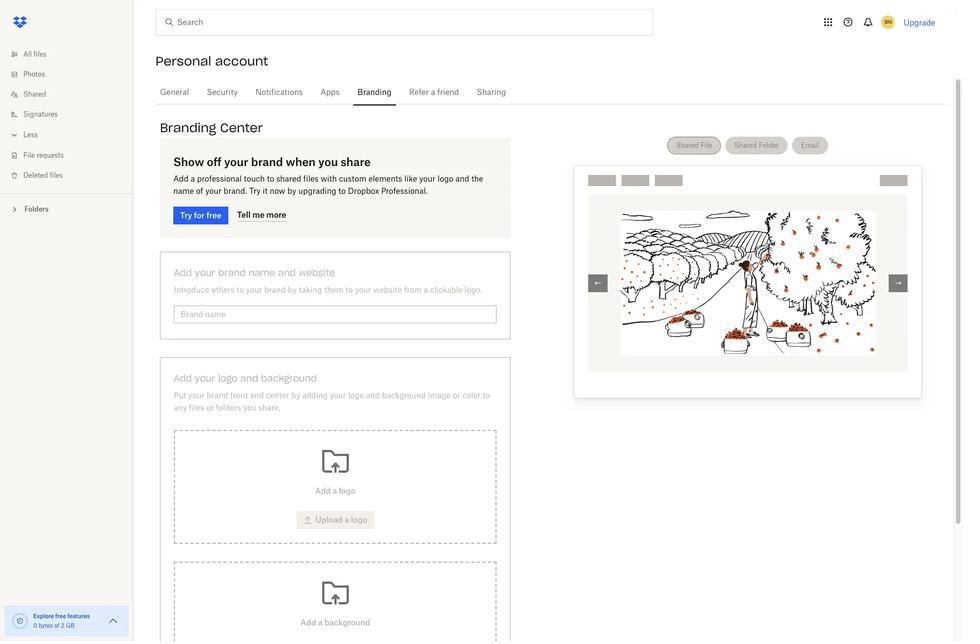 Task type: describe. For each thing, give the bounding box(es) containing it.
by inside put your brand front and center by adding your logo and background image or color to any files or folders you share.
[[292, 392, 300, 400]]

0 horizontal spatial logo
[[218, 373, 238, 384]]

Brand name input text field
[[181, 308, 490, 321]]

general tab
[[156, 79, 194, 106]]

explore free features 0 bytes of 2 gb
[[33, 613, 90, 629]]

1 vertical spatial by
[[288, 287, 297, 295]]

me
[[253, 210, 265, 219]]

dropbox
[[348, 188, 379, 196]]

0
[[33, 624, 37, 629]]

shared for shared file
[[676, 141, 699, 150]]

color
[[463, 392, 481, 400]]

custom
[[339, 176, 367, 183]]

email button
[[792, 137, 828, 155]]

files inside put your brand front and center by adding your logo and background image or color to any files or folders you share.
[[189, 405, 204, 412]]

show off your brand when you share
[[173, 155, 371, 169]]

less
[[23, 132, 38, 138]]

shared for shared
[[23, 91, 46, 98]]

dropbox image
[[9, 11, 31, 33]]

general
[[160, 89, 189, 97]]

folders
[[24, 205, 49, 213]]

friend
[[438, 89, 459, 97]]

free inside button
[[207, 211, 222, 220]]

introduce others to your brand by taking them to your website from a clickable logo.
[[174, 287, 482, 295]]

email
[[801, 141, 819, 150]]

bytes
[[39, 624, 53, 629]]

all
[[23, 51, 32, 58]]

2 vertical spatial a
[[424, 287, 428, 295]]

bn button
[[880, 13, 897, 31]]

notifications
[[256, 89, 303, 97]]

branding for branding
[[358, 89, 392, 97]]

center
[[266, 392, 289, 400]]

photos
[[23, 71, 45, 78]]

file requests
[[23, 152, 64, 159]]

sharing tab
[[473, 79, 511, 106]]

to up it
[[267, 176, 274, 183]]

tab list containing general
[[156, 78, 945, 106]]

brand up others
[[218, 267, 246, 278]]

professional.
[[381, 188, 428, 196]]

shared
[[276, 176, 301, 183]]

from
[[404, 287, 422, 295]]

try inside button
[[180, 211, 192, 220]]

the
[[472, 176, 483, 183]]

shared file button
[[667, 137, 721, 155]]

introduce
[[174, 287, 209, 295]]

list containing all files
[[0, 38, 133, 193]]

add a professional touch to shared files with custom elements like your logo and the name of your brand. try it now by upgrading to dropbox professional.
[[173, 176, 483, 196]]

put your brand front and center by adding your logo and background image or color to any files or folders you share.
[[174, 392, 490, 412]]

when
[[286, 155, 316, 169]]

adding
[[302, 392, 328, 400]]

gb
[[66, 624, 75, 629]]

brand.
[[224, 188, 247, 196]]

shared for shared folder
[[735, 141, 757, 150]]

notifications tab
[[251, 79, 307, 106]]

Search text field
[[177, 16, 630, 28]]

and inside add a professional touch to shared files with custom elements like your logo and the name of your brand. try it now by upgrading to dropbox professional.
[[456, 176, 469, 183]]

0 horizontal spatial website
[[299, 267, 335, 278]]

background inside put your brand front and center by adding your logo and background image or color to any files or folders you share.
[[382, 392, 426, 400]]

1 vertical spatial website
[[373, 287, 402, 295]]

files inside add a professional touch to shared files with custom elements like your logo and the name of your brand. try it now by upgrading to dropbox professional.
[[303, 176, 319, 183]]

features
[[67, 613, 90, 620]]

←
[[594, 278, 602, 288]]

center
[[220, 120, 263, 136]]

files right deleted
[[50, 172, 63, 179]]

of inside add a professional touch to shared files with custom elements like your logo and the name of your brand. try it now by upgrading to dropbox professional.
[[196, 188, 203, 196]]

folders
[[216, 405, 241, 412]]

all files link
[[9, 44, 133, 64]]

clickable
[[430, 287, 463, 295]]

less image
[[9, 129, 20, 141]]

0 vertical spatial background
[[261, 373, 317, 384]]

tell
[[237, 210, 251, 219]]

them
[[324, 287, 344, 295]]

upgrade link
[[904, 18, 936, 27]]

others
[[211, 287, 235, 295]]

shared link
[[9, 84, 133, 104]]

with
[[321, 176, 337, 183]]

refer
[[409, 89, 429, 97]]

now
[[270, 188, 285, 196]]

put
[[174, 392, 186, 400]]

logo.
[[465, 287, 482, 295]]

for
[[194, 211, 205, 220]]

sharing
[[477, 89, 506, 97]]

deleted files
[[23, 172, 63, 179]]

share
[[341, 155, 371, 169]]

2
[[61, 624, 64, 629]]

add for add your brand name and website
[[174, 267, 192, 278]]

more
[[267, 210, 286, 219]]

security
[[207, 89, 238, 97]]

try for free
[[180, 211, 222, 220]]

front
[[230, 392, 248, 400]]

taking
[[299, 287, 322, 295]]

add your logo and background
[[174, 373, 317, 384]]



Task type: locate. For each thing, give the bounding box(es) containing it.
of
[[196, 188, 203, 196], [54, 624, 59, 629]]

signatures
[[23, 111, 58, 118]]

→
[[895, 278, 903, 288]]

by inside add a professional touch to shared files with custom elements like your logo and the name of your brand. try it now by upgrading to dropbox professional.
[[288, 188, 296, 196]]

upgrade
[[904, 18, 936, 27]]

file down 'less'
[[23, 152, 35, 159]]

0 horizontal spatial shared
[[23, 91, 46, 98]]

free up the 2
[[55, 613, 66, 620]]

0 horizontal spatial you
[[243, 405, 256, 412]]

a down show
[[191, 176, 195, 183]]

folder
[[759, 141, 779, 150]]

and
[[456, 176, 469, 183], [278, 267, 296, 278], [241, 373, 258, 384], [250, 392, 264, 400], [366, 392, 380, 400]]

image
[[428, 392, 451, 400]]

1 vertical spatial try
[[180, 211, 192, 220]]

you inside put your brand front and center by adding your logo and background image or color to any files or folders you share.
[[243, 405, 256, 412]]

0 horizontal spatial file
[[23, 152, 35, 159]]

to down custom at the top left of page
[[339, 188, 346, 196]]

logo up front
[[218, 373, 238, 384]]

brand up 'touch'
[[251, 155, 283, 169]]

logo inside add a professional touch to shared files with custom elements like your logo and the name of your brand. try it now by upgrading to dropbox professional.
[[438, 176, 454, 183]]

shared file
[[676, 141, 712, 150]]

add inside add a professional touch to shared files with custom elements like your logo and the name of your brand. try it now by upgrading to dropbox professional.
[[173, 176, 189, 183]]

1 horizontal spatial of
[[196, 188, 203, 196]]

upgrading
[[298, 188, 336, 196]]

brand
[[251, 155, 283, 169], [218, 267, 246, 278], [264, 287, 286, 295], [207, 392, 228, 400]]

deleted files link
[[9, 166, 133, 186]]

1 vertical spatial of
[[54, 624, 59, 629]]

personal
[[156, 53, 211, 69]]

by right center at the bottom left of the page
[[292, 392, 300, 400]]

of left the 2
[[54, 624, 59, 629]]

signatures link
[[9, 104, 133, 124]]

account
[[215, 53, 268, 69]]

2 vertical spatial logo
[[348, 392, 364, 400]]

branding
[[358, 89, 392, 97], [160, 120, 216, 136]]

background left image on the bottom left of page
[[382, 392, 426, 400]]

brand up folders
[[207, 392, 228, 400]]

logo inside put your brand front and center by adding your logo and background image or color to any files or folders you share.
[[348, 392, 364, 400]]

tell me more button
[[237, 208, 286, 222]]

1 vertical spatial logo
[[218, 373, 238, 384]]

file requests link
[[9, 146, 133, 166]]

1 vertical spatial you
[[243, 405, 256, 412]]

list
[[0, 38, 133, 193]]

apps tab
[[316, 79, 344, 106]]

1 horizontal spatial file
[[701, 141, 712, 150]]

add
[[173, 176, 189, 183], [174, 267, 192, 278], [174, 373, 192, 384]]

1 horizontal spatial shared
[[676, 141, 699, 150]]

branding center
[[160, 120, 263, 136]]

2 horizontal spatial a
[[431, 89, 435, 97]]

you up with
[[318, 155, 338, 169]]

1 horizontal spatial or
[[453, 392, 461, 400]]

0 vertical spatial branding
[[358, 89, 392, 97]]

quota usage element
[[11, 612, 29, 630]]

branding for branding center
[[160, 120, 216, 136]]

logo left the on the top of the page
[[438, 176, 454, 183]]

security tab
[[202, 79, 242, 106]]

deleted
[[23, 172, 48, 179]]

1 vertical spatial background
[[382, 392, 426, 400]]

website up taking at the left of the page
[[299, 267, 335, 278]]

file left shared folder
[[701, 141, 712, 150]]

by
[[288, 188, 296, 196], [288, 287, 297, 295], [292, 392, 300, 400]]

share.
[[259, 405, 281, 412]]

name
[[173, 188, 194, 196], [249, 267, 275, 278]]

requests
[[37, 152, 64, 159]]

0 horizontal spatial branding
[[160, 120, 216, 136]]

0 vertical spatial by
[[288, 188, 296, 196]]

shared
[[23, 91, 46, 98], [676, 141, 699, 150], [735, 141, 757, 150]]

1 horizontal spatial name
[[249, 267, 275, 278]]

touch
[[244, 176, 265, 183]]

0 vertical spatial try
[[249, 188, 261, 196]]

file inside shared file "button"
[[701, 141, 712, 150]]

0 vertical spatial name
[[173, 188, 194, 196]]

0 horizontal spatial try
[[180, 211, 192, 220]]

0 horizontal spatial or
[[206, 405, 214, 412]]

file
[[701, 141, 712, 150], [23, 152, 35, 159]]

1 vertical spatial file
[[23, 152, 35, 159]]

it
[[263, 188, 268, 196]]

0 vertical spatial website
[[299, 267, 335, 278]]

to right color
[[483, 392, 490, 400]]

files
[[34, 51, 47, 58], [50, 172, 63, 179], [303, 176, 319, 183], [189, 405, 204, 412]]

0 vertical spatial you
[[318, 155, 338, 169]]

show
[[173, 155, 204, 169]]

add up introduce
[[174, 267, 192, 278]]

refer a friend tab
[[405, 79, 464, 106]]

a for friend
[[431, 89, 435, 97]]

website left from
[[373, 287, 402, 295]]

files up upgrading
[[303, 176, 319, 183]]

a right from
[[424, 287, 428, 295]]

add up put
[[174, 373, 192, 384]]

explore
[[33, 613, 54, 620]]

files right "any"
[[189, 405, 204, 412]]

brand inside put your brand front and center by adding your logo and background image or color to any files or folders you share.
[[207, 392, 228, 400]]

photos link
[[9, 64, 133, 84]]

your
[[224, 155, 249, 169], [419, 176, 436, 183], [205, 188, 222, 196], [195, 267, 215, 278], [246, 287, 262, 295], [355, 287, 371, 295], [195, 373, 215, 384], [188, 392, 205, 400], [330, 392, 346, 400]]

a for professional
[[191, 176, 195, 183]]

all files
[[23, 51, 47, 58]]

1 vertical spatial add
[[174, 267, 192, 278]]

branding tab
[[353, 79, 396, 106]]

0 horizontal spatial a
[[191, 176, 195, 183]]

1 horizontal spatial free
[[207, 211, 222, 220]]

apps
[[321, 89, 340, 97]]

try
[[249, 188, 261, 196], [180, 211, 192, 220]]

try inside add a professional touch to shared files with custom elements like your logo and the name of your brand. try it now by upgrading to dropbox professional.
[[249, 188, 261, 196]]

0 vertical spatial a
[[431, 89, 435, 97]]

tell me more
[[237, 210, 286, 219]]

add down show
[[173, 176, 189, 183]]

a inside add a professional touch to shared files with custom elements like your logo and the name of your brand. try it now by upgrading to dropbox professional.
[[191, 176, 195, 183]]

1 vertical spatial a
[[191, 176, 195, 183]]

shared folder button
[[726, 137, 788, 155]]

professional
[[197, 176, 242, 183]]

branding inside tab
[[358, 89, 392, 97]]

1 horizontal spatial a
[[424, 287, 428, 295]]

0 vertical spatial free
[[207, 211, 222, 220]]

1 vertical spatial branding
[[160, 120, 216, 136]]

0 vertical spatial logo
[[438, 176, 454, 183]]

by left taking at the left of the page
[[288, 287, 297, 295]]

1 horizontal spatial branding
[[358, 89, 392, 97]]

shared inside button
[[735, 141, 757, 150]]

1 vertical spatial free
[[55, 613, 66, 620]]

shared inside "button"
[[676, 141, 699, 150]]

personal account
[[156, 53, 268, 69]]

a
[[431, 89, 435, 97], [191, 176, 195, 183], [424, 287, 428, 295]]

try left 'for'
[[180, 211, 192, 220]]

free inside explore free features 0 bytes of 2 gb
[[55, 613, 66, 620]]

logo
[[438, 176, 454, 183], [218, 373, 238, 384], [348, 392, 364, 400]]

a inside tab
[[431, 89, 435, 97]]

0 vertical spatial add
[[173, 176, 189, 183]]

1 vertical spatial name
[[249, 267, 275, 278]]

free right 'for'
[[207, 211, 222, 220]]

0 vertical spatial file
[[701, 141, 712, 150]]

0 horizontal spatial of
[[54, 624, 59, 629]]

0 horizontal spatial name
[[173, 188, 194, 196]]

2 horizontal spatial shared
[[735, 141, 757, 150]]

folders button
[[0, 201, 133, 217]]

of down professional
[[196, 188, 203, 196]]

1 vertical spatial or
[[206, 405, 214, 412]]

to right "them"
[[346, 287, 353, 295]]

bn
[[885, 18, 892, 26]]

you down front
[[243, 405, 256, 412]]

2 vertical spatial by
[[292, 392, 300, 400]]

0 vertical spatial or
[[453, 392, 461, 400]]

2 horizontal spatial logo
[[438, 176, 454, 183]]

background up center at the bottom left of the page
[[261, 373, 317, 384]]

add for add a professional touch to shared files with custom elements like your logo and the name of your brand. try it now by upgrading to dropbox professional.
[[173, 176, 189, 183]]

1 horizontal spatial background
[[382, 392, 426, 400]]

branding up show
[[160, 120, 216, 136]]

logo right adding
[[348, 392, 364, 400]]

by down the shared in the top of the page
[[288, 188, 296, 196]]

0 vertical spatial of
[[196, 188, 203, 196]]

add for add your logo and background
[[174, 373, 192, 384]]

or
[[453, 392, 461, 400], [206, 405, 214, 412]]

refer a friend
[[409, 89, 459, 97]]

background
[[261, 373, 317, 384], [382, 392, 426, 400]]

name inside add a professional touch to shared files with custom elements like your logo and the name of your brand. try it now by upgrading to dropbox professional.
[[173, 188, 194, 196]]

or left color
[[453, 392, 461, 400]]

elements
[[369, 176, 402, 183]]

try left it
[[249, 188, 261, 196]]

1 horizontal spatial try
[[249, 188, 261, 196]]

or left folders
[[206, 405, 214, 412]]

files right all
[[34, 51, 47, 58]]

tab list
[[156, 78, 945, 106]]

0 horizontal spatial free
[[55, 613, 66, 620]]

any
[[174, 405, 187, 412]]

add your brand name and website
[[174, 267, 335, 278]]

1 horizontal spatial logo
[[348, 392, 364, 400]]

2 vertical spatial add
[[174, 373, 192, 384]]

branding right apps tab
[[358, 89, 392, 97]]

brand down add your brand name and website
[[264, 287, 286, 295]]

1 horizontal spatial website
[[373, 287, 402, 295]]

you
[[318, 155, 338, 169], [243, 405, 256, 412]]

1 horizontal spatial you
[[318, 155, 338, 169]]

of inside explore free features 0 bytes of 2 gb
[[54, 624, 59, 629]]

shared folder
[[735, 141, 779, 150]]

like
[[405, 176, 417, 183]]

to inside put your brand front and center by adding your logo and background image or color to any files or folders you share.
[[483, 392, 490, 400]]

to right others
[[237, 287, 244, 295]]

shared inside list
[[23, 91, 46, 98]]

off
[[207, 155, 221, 169]]

a right refer
[[431, 89, 435, 97]]

0 horizontal spatial background
[[261, 373, 317, 384]]

try for free button
[[173, 207, 228, 225]]



Task type: vqa. For each thing, say whether or not it's contained in the screenshot.
"find."
no



